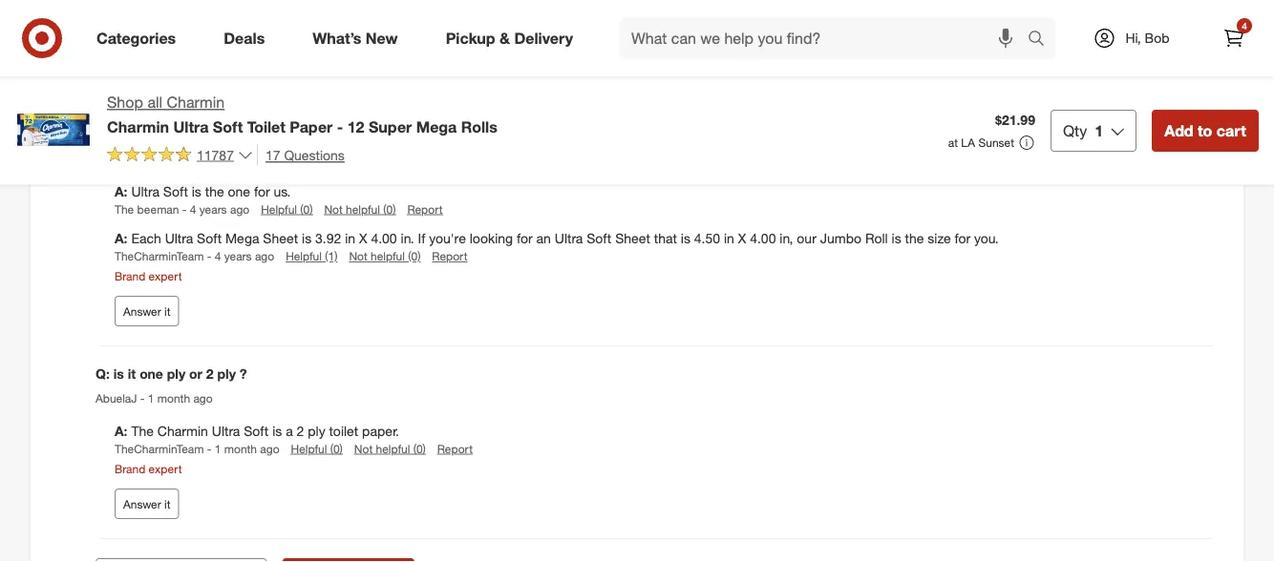 Task type: vqa. For each thing, say whether or not it's contained in the screenshot.
Jumbo in the right of the page
yes



Task type: describe. For each thing, give the bounding box(es) containing it.
1 vertical spatial the
[[115, 203, 134, 217]]

deals link
[[207, 17, 289, 59]]

the inside q: are the sheets 4.5 x 4.5 inches? linda - 4 years ago
[[138, 127, 158, 143]]

the for betty
[[145, 30, 164, 44]]

0 vertical spatial 1
[[1095, 121, 1103, 140]]

17
[[265, 146, 280, 163]]

a
[[286, 423, 293, 440]]

add
[[1165, 121, 1194, 140]]

categories
[[96, 29, 176, 47]]

?
[[240, 366, 247, 383]]

17 questions
[[265, 146, 345, 163]]

report for the beeman - 4 years ago
[[407, 203, 443, 217]]

categories link
[[80, 17, 200, 59]]

(1)
[[325, 250, 338, 264]]

a: for a: ultra soft is the one for us.
[[115, 184, 128, 200]]

1 vertical spatial month
[[224, 442, 257, 457]]

what's new
[[313, 29, 398, 47]]

2 x from the left
[[738, 231, 746, 247]]

1 horizontal spatial one
[[228, 184, 250, 200]]

helpful  (0) for thecharminteam - 1 month ago
[[291, 442, 343, 457]]

report for thecharminteam - 1 month ago
[[437, 442, 473, 457]]

soft up thecharminteam - 4 years ago
[[197, 231, 222, 247]]

search
[[1019, 31, 1065, 49]]

report button for thecharminteam - 1 month ago
[[437, 442, 473, 458]]

add to cart
[[1165, 121, 1247, 140]]

2 4.5 from the left
[[241, 127, 260, 143]]

1 sheet from the left
[[263, 231, 298, 247]]

each
[[131, 231, 161, 247]]

paper.
[[362, 423, 399, 440]]

us.
[[274, 184, 291, 200]]

helpful for thecharminteam - 4 years ago
[[371, 250, 405, 264]]

pickup & delivery
[[446, 29, 573, 47]]

soft left a
[[244, 423, 269, 440]]

pickup
[[446, 29, 495, 47]]

in,
[[780, 231, 793, 247]]

answer it button for it
[[115, 490, 179, 520]]

thecharminteam - 1 month ago
[[115, 442, 279, 457]]

is right roll
[[892, 231, 901, 247]]

abuelaj
[[96, 392, 137, 406]]

1 answer from the top
[[123, 65, 161, 79]]

sheets
[[162, 127, 204, 143]]

- down the beeman - 4 years ago
[[207, 250, 212, 264]]

- left 9
[[251, 30, 256, 44]]

1 vertical spatial charmin
[[107, 117, 169, 136]]

toilet
[[247, 117, 286, 136]]

is up helpful  (1)
[[302, 231, 312, 247]]

it inside q: is it one ply or 2 ply ? abuelaj - 1 month ago
[[128, 366, 136, 383]]

is inside q: is it one ply or 2 ply ? abuelaj - 1 month ago
[[113, 366, 124, 383]]

answer it for the
[[123, 305, 170, 319]]

answer for the
[[123, 305, 161, 319]]

questions
[[284, 146, 345, 163]]

not for the beeman - 4 years ago
[[324, 203, 343, 217]]

&
[[500, 29, 510, 47]]

a: ultra soft is the one for us.
[[115, 184, 291, 200]]

expert for ultra
[[149, 270, 182, 284]]

charmin for the
[[157, 423, 208, 440]]

1 answer it from the top
[[123, 65, 170, 79]]

9
[[259, 30, 265, 44]]

1 4.00 from the left
[[371, 231, 397, 247]]

bob
[[1145, 30, 1170, 46]]

not helpful  (0) button for thecharminteam - 1 month ago
[[354, 442, 426, 458]]

that
[[654, 231, 677, 247]]

betty the careful shopper - 9 days ago
[[115, 30, 315, 44]]

1 x from the left
[[359, 231, 367, 247]]

shopper
[[205, 30, 248, 44]]

x
[[230, 127, 237, 143]]

1 horizontal spatial ply
[[217, 366, 236, 383]]

report button for betty the careful shopper - 9 days ago
[[473, 29, 508, 45]]

17 questions link
[[257, 144, 345, 166]]

4 inside q: are the sheets 4.5 x 4.5 inches? linda - 4 years ago
[[131, 152, 137, 166]]

- down a: the charmin ultra soft is a 2 ply toilet paper.
[[207, 442, 212, 457]]

shop
[[107, 93, 143, 112]]

soft right an
[[587, 231, 612, 247]]

0 horizontal spatial ply
[[167, 366, 186, 383]]

report for thecharminteam - 4 years ago
[[432, 250, 468, 264]]

new
[[366, 29, 398, 47]]

inches?
[[263, 127, 313, 143]]

ago inside q: is it one ply or 2 ply ? abuelaj - 1 month ago
[[193, 392, 213, 406]]

helpful  (0) button for the beeman - 4 years ago
[[261, 202, 313, 218]]

careful
[[168, 30, 202, 44]]

q: is it one ply or 2 ply ? abuelaj - 1 month ago
[[96, 366, 247, 406]]

not helpful  (0) for betty the careful shopper - 9 days ago
[[390, 30, 461, 44]]

at
[[948, 135, 958, 150]]

qty
[[1063, 121, 1087, 140]]

is right that
[[681, 231, 691, 247]]

2 horizontal spatial the
[[905, 231, 924, 247]]

helpful for thecharminteam - 1 month ago
[[376, 442, 410, 457]]

search button
[[1019, 17, 1065, 63]]

thecharminteam - 4 years ago
[[115, 250, 274, 264]]

sunset
[[979, 135, 1014, 150]]

0 horizontal spatial for
[[254, 184, 270, 200]]

1 horizontal spatial 1
[[215, 442, 221, 457]]

0 horizontal spatial mega
[[225, 231, 259, 247]]

helpful for betty the careful shopper - 9 days ago
[[327, 30, 363, 44]]

if
[[418, 231, 425, 247]]

helpful  (0) button for thecharminteam - 1 month ago
[[291, 442, 343, 458]]

ago down a: the charmin ultra soft is a 2 ply toilet paper.
[[260, 442, 279, 457]]

soft up the beeman - 4 years ago
[[163, 184, 188, 200]]

12
[[347, 117, 364, 136]]

our
[[797, 231, 816, 247]]

report button for the beeman - 4 years ago
[[407, 202, 443, 218]]

helpful  (0) for betty the careful shopper - 9 days ago
[[327, 30, 378, 44]]

roll
[[865, 231, 888, 247]]

4 down the beeman - 4 years ago
[[215, 250, 221, 264]]

helpful  (1) button
[[286, 249, 338, 265]]

ago left helpful  (1)
[[255, 250, 274, 264]]

ultra up beeman
[[131, 184, 159, 200]]

looking
[[470, 231, 513, 247]]

it down thecharminteam - 1 month ago at the left of page
[[164, 498, 170, 512]]

11787 link
[[107, 144, 253, 167]]

brand expert for each
[[115, 270, 182, 284]]

thecharminteam for the
[[115, 442, 204, 457]]

is up the beeman - 4 years ago
[[192, 184, 201, 200]]

2 horizontal spatial ply
[[308, 423, 325, 440]]

4 inside 4 'link'
[[1242, 20, 1247, 32]]

soft inside shop all charmin charmin ultra soft toilet paper - 12 super mega rolls
[[213, 117, 243, 136]]

qty 1
[[1063, 121, 1103, 140]]

ago right days
[[296, 30, 315, 44]]

la
[[961, 135, 975, 150]]

ultra right an
[[555, 231, 583, 247]]

cart
[[1217, 121, 1247, 140]]

report button for thecharminteam - 4 years ago
[[432, 249, 468, 265]]

2 inside q: is it one ply or 2 ply ? abuelaj - 1 month ago
[[206, 366, 214, 383]]

q: for q: is it one ply or 2 ply ?
[[96, 366, 110, 383]]

not helpful  (0) button for the beeman - 4 years ago
[[324, 202, 396, 218]]

2 4.00 from the left
[[750, 231, 776, 247]]

jumbo
[[820, 231, 862, 247]]

4.50
[[694, 231, 720, 247]]

rolls
[[461, 117, 497, 136]]

not for betty the careful shopper - 9 days ago
[[390, 30, 408, 44]]

helpful  (1)
[[286, 250, 338, 264]]

1 4.5 from the left
[[208, 127, 226, 143]]

mega inside shop all charmin charmin ultra soft toilet paper - 12 super mega rolls
[[416, 117, 457, 136]]



Task type: locate. For each thing, give the bounding box(es) containing it.
shop all charmin charmin ultra soft toilet paper - 12 super mega rolls
[[107, 93, 497, 136]]

helpful
[[327, 30, 363, 44], [261, 203, 297, 217], [286, 250, 322, 264], [291, 442, 327, 457]]

0 vertical spatial month
[[157, 392, 190, 406]]

month down a: the charmin ultra soft is a 2 ply toilet paper.
[[224, 442, 257, 457]]

years down the beeman - 4 years ago
[[224, 250, 252, 264]]

2 vertical spatial the
[[905, 231, 924, 247]]

ply left toilet
[[308, 423, 325, 440]]

0 horizontal spatial 2
[[206, 366, 214, 383]]

not helpful  (0) button down paper.
[[354, 442, 426, 458]]

2 vertical spatial answer it
[[123, 498, 170, 512]]

hi,
[[1126, 30, 1141, 46]]

not helpful  (0) for thecharminteam - 4 years ago
[[349, 250, 421, 264]]

the for a:
[[131, 423, 154, 440]]

0 vertical spatial answer it button
[[115, 57, 179, 87]]

2 vertical spatial helpful  (0)
[[291, 442, 343, 457]]

one left or
[[140, 366, 163, 383]]

sheet up helpful  (1)
[[263, 231, 298, 247]]

0 vertical spatial q:
[[96, 127, 110, 143]]

2 vertical spatial a:
[[115, 423, 128, 440]]

1 horizontal spatial for
[[517, 231, 533, 247]]

years
[[140, 152, 168, 166], [199, 203, 227, 217], [224, 250, 252, 264]]

not for thecharminteam - 4 years ago
[[349, 250, 367, 264]]

helpful  (0) button for betty the careful shopper - 9 days ago
[[327, 29, 378, 45]]

1 vertical spatial answer it button
[[115, 297, 179, 327]]

0 vertical spatial charmin
[[167, 93, 225, 112]]

- left 12
[[337, 117, 343, 136]]

2 right or
[[206, 366, 214, 383]]

q: left are
[[96, 127, 110, 143]]

are
[[113, 127, 134, 143]]

an
[[536, 231, 551, 247]]

1 vertical spatial helpful  (0)
[[261, 203, 313, 217]]

ago down the a: ultra soft is the one for us.
[[230, 203, 249, 217]]

what's
[[313, 29, 361, 47]]

4 link
[[1213, 17, 1255, 59]]

ago down or
[[193, 392, 213, 406]]

2 a: from the top
[[115, 231, 128, 247]]

1 right qty
[[1095, 121, 1103, 140]]

helpful  (0) button down toilet
[[291, 442, 343, 458]]

not helpful  (0) down paper.
[[354, 442, 426, 457]]

2 thecharminteam from the top
[[115, 442, 204, 457]]

years down sheets
[[140, 152, 168, 166]]

2 vertical spatial helpful  (0) button
[[291, 442, 343, 458]]

years inside q: are the sheets 4.5 x 4.5 inches? linda - 4 years ago
[[140, 152, 168, 166]]

a: for a: the charmin ultra soft is a 2 ply toilet paper.
[[115, 423, 128, 440]]

the up the beeman - 4 years ago
[[205, 184, 224, 200]]

a: down the linda
[[115, 184, 128, 200]]

0 vertical spatial helpful  (0) button
[[327, 29, 378, 45]]

2 horizontal spatial 1
[[1095, 121, 1103, 140]]

0 horizontal spatial month
[[157, 392, 190, 406]]

paper
[[290, 117, 333, 136]]

0 horizontal spatial sheet
[[263, 231, 298, 247]]

mega left rolls
[[416, 117, 457, 136]]

ultra up thecharminteam - 4 years ago
[[165, 231, 193, 247]]

not helpful  (0) button left &
[[390, 29, 461, 45]]

1 horizontal spatial 4.5
[[241, 127, 260, 143]]

the left size
[[905, 231, 924, 247]]

1 vertical spatial 1
[[148, 392, 154, 406]]

answer it button down thecharminteam - 4 years ago
[[115, 297, 179, 327]]

brand expert for the
[[115, 463, 182, 477]]

you're
[[429, 231, 466, 247]]

helpful for betty the careful shopper - 9 days ago
[[411, 30, 446, 44]]

not helpful  (0) for thecharminteam - 1 month ago
[[354, 442, 426, 457]]

helpful  (0) down toilet
[[291, 442, 343, 457]]

1 horizontal spatial 4.00
[[750, 231, 776, 247]]

1 horizontal spatial the
[[205, 184, 224, 200]]

a: left each
[[115, 231, 128, 247]]

what's new link
[[296, 17, 422, 59]]

1 vertical spatial 2
[[297, 423, 304, 440]]

is
[[192, 184, 201, 200], [302, 231, 312, 247], [681, 231, 691, 247], [892, 231, 901, 247], [113, 366, 124, 383], [272, 423, 282, 440]]

image of charmin ultra soft toilet paper - 12 super mega rolls image
[[15, 92, 92, 168]]

not helpful  (0) button for betty the careful shopper - 9 days ago
[[390, 29, 461, 45]]

2 vertical spatial answer it button
[[115, 490, 179, 520]]

delivery
[[514, 29, 573, 47]]

0 vertical spatial helpful  (0)
[[327, 30, 378, 44]]

1 vertical spatial a:
[[115, 231, 128, 247]]

2 vertical spatial 1
[[215, 442, 221, 457]]

years down the a: ultra soft is the one for us.
[[199, 203, 227, 217]]

2 q: from the top
[[96, 366, 110, 383]]

q: are the sheets 4.5 x 4.5 inches? linda - 4 years ago
[[96, 127, 313, 166]]

month down or
[[157, 392, 190, 406]]

thecharminteam for each
[[115, 250, 204, 264]]

brand for each ultra soft mega sheet is 3.92 in x 4.00 in. if you're looking for an ultra soft sheet that is 4.50 in x 4.00 in, our jumbo roll is the size for you.
[[115, 270, 145, 284]]

the
[[145, 30, 164, 44], [115, 203, 134, 217], [131, 423, 154, 440]]

helpful for thecharminteam - 4 years ago
[[286, 250, 322, 264]]

4 down the a: ultra soft is the one for us.
[[190, 203, 196, 217]]

q: inside q: is it one ply or 2 ply ? abuelaj - 1 month ago
[[96, 366, 110, 383]]

q: for q: are the sheets 4.5 x 4.5 inches?
[[96, 127, 110, 143]]

add to cart button
[[1152, 110, 1259, 152]]

- inside q: are the sheets 4.5 x 4.5 inches? linda - 4 years ago
[[123, 152, 128, 166]]

1 right abuelaj
[[148, 392, 154, 406]]

not for thecharminteam - 1 month ago
[[354, 442, 373, 457]]

1 vertical spatial helpful  (0) button
[[261, 202, 313, 218]]

1 in from the left
[[345, 231, 355, 247]]

ultra up thecharminteam - 1 month ago at the left of page
[[212, 423, 240, 440]]

helpful  (0) right days
[[327, 30, 378, 44]]

0 horizontal spatial in
[[345, 231, 355, 247]]

helpful
[[411, 30, 446, 44], [346, 203, 380, 217], [371, 250, 405, 264], [376, 442, 410, 457]]

brand down thecharminteam - 1 month ago at the left of page
[[115, 463, 145, 477]]

betty
[[115, 30, 142, 44]]

helpful  (0) down us.
[[261, 203, 313, 217]]

1 horizontal spatial sheet
[[615, 231, 650, 247]]

0 vertical spatial one
[[228, 184, 250, 200]]

one inside q: is it one ply or 2 ply ? abuelaj - 1 month ago
[[140, 366, 163, 383]]

expert for charmin
[[149, 463, 182, 477]]

0 vertical spatial the
[[138, 127, 158, 143]]

4.5 right x
[[241, 127, 260, 143]]

not helpful  (0) button down in.
[[349, 249, 421, 265]]

not helpful  (0) button
[[390, 29, 461, 45], [324, 202, 396, 218], [349, 249, 421, 265], [354, 442, 426, 458]]

2 sheet from the left
[[615, 231, 650, 247]]

helpful down a
[[291, 442, 327, 457]]

What can we help you find? suggestions appear below search field
[[620, 17, 1033, 59]]

1 brand from the top
[[115, 270, 145, 284]]

2 answer it button from the top
[[115, 297, 179, 327]]

1 horizontal spatial 2
[[297, 423, 304, 440]]

sheet
[[263, 231, 298, 247], [615, 231, 650, 247]]

charmin down shop
[[107, 117, 169, 136]]

charmin up sheets
[[167, 93, 225, 112]]

1 horizontal spatial mega
[[416, 117, 457, 136]]

a: the charmin ultra soft is a 2 ply toilet paper.
[[115, 423, 399, 440]]

deals
[[224, 29, 265, 47]]

helpful inside 'button'
[[286, 250, 322, 264]]

a: down abuelaj
[[115, 423, 128, 440]]

mega up thecharminteam - 4 years ago
[[225, 231, 259, 247]]

0 horizontal spatial 4.5
[[208, 127, 226, 143]]

0 horizontal spatial x
[[359, 231, 367, 247]]

in right '4.50'
[[724, 231, 734, 247]]

0 horizontal spatial 1
[[148, 392, 154, 406]]

answer it button for the
[[115, 297, 179, 327]]

$21.99
[[995, 112, 1035, 128]]

1 answer it button from the top
[[115, 57, 179, 87]]

ago inside q: are the sheets 4.5 x 4.5 inches? linda - 4 years ago
[[171, 152, 190, 166]]

1
[[1095, 121, 1103, 140], [148, 392, 154, 406], [215, 442, 221, 457]]

0 vertical spatial brand expert
[[115, 270, 182, 284]]

in
[[345, 231, 355, 247], [724, 231, 734, 247]]

expert down thecharminteam - 4 years ago
[[149, 270, 182, 284]]

11787
[[197, 146, 234, 163]]

all
[[147, 93, 162, 112]]

x right 3.92
[[359, 231, 367, 247]]

it up abuelaj
[[128, 366, 136, 383]]

answer it down thecharminteam - 4 years ago
[[123, 305, 170, 319]]

ultra inside shop all charmin charmin ultra soft toilet paper - 12 super mega rolls
[[173, 117, 209, 136]]

helpful for the beeman - 4 years ago
[[346, 203, 380, 217]]

to
[[1198, 121, 1212, 140]]

2 in from the left
[[724, 231, 734, 247]]

0 horizontal spatial 4.00
[[371, 231, 397, 247]]

1 brand expert from the top
[[115, 270, 182, 284]]

0 horizontal spatial one
[[140, 366, 163, 383]]

1 horizontal spatial month
[[224, 442, 257, 457]]

ply
[[167, 366, 186, 383], [217, 366, 236, 383], [308, 423, 325, 440]]

x right '4.50'
[[738, 231, 746, 247]]

0 vertical spatial answer
[[123, 65, 161, 79]]

- inside q: is it one ply or 2 ply ? abuelaj - 1 month ago
[[140, 392, 145, 406]]

in.
[[401, 231, 414, 247]]

2 vertical spatial charmin
[[157, 423, 208, 440]]

not helpful  (0)
[[390, 30, 461, 44], [324, 203, 396, 217], [349, 250, 421, 264], [354, 442, 426, 457]]

one left us.
[[228, 184, 250, 200]]

1 horizontal spatial in
[[724, 231, 734, 247]]

answer up all
[[123, 65, 161, 79]]

1 vertical spatial years
[[199, 203, 227, 217]]

answer it button
[[115, 57, 179, 87], [115, 297, 179, 327], [115, 490, 179, 520]]

ago down sheets
[[171, 152, 190, 166]]

or
[[189, 366, 202, 383]]

brand expert
[[115, 270, 182, 284], [115, 463, 182, 477]]

the right betty
[[145, 30, 164, 44]]

brand expert down each
[[115, 270, 182, 284]]

hi, bob
[[1126, 30, 1170, 46]]

3 a: from the top
[[115, 423, 128, 440]]

for
[[254, 184, 270, 200], [517, 231, 533, 247], [955, 231, 971, 247]]

brand
[[115, 270, 145, 284], [115, 463, 145, 477]]

thecharminteam
[[115, 250, 204, 264], [115, 442, 204, 457]]

in right 3.92
[[345, 231, 355, 247]]

3 answer it button from the top
[[115, 490, 179, 520]]

super
[[369, 117, 412, 136]]

ultra up the 11787 link
[[173, 117, 209, 136]]

3 answer from the top
[[123, 498, 161, 512]]

2 vertical spatial years
[[224, 250, 252, 264]]

a: each ultra soft mega sheet is 3.92 in x 4.00 in. if you're looking for an ultra soft sheet that is 4.50 in x 4.00 in, our jumbo roll is the size for you.
[[115, 231, 999, 247]]

4 right 'bob'
[[1242, 20, 1247, 32]]

2 vertical spatial answer
[[123, 498, 161, 512]]

helpful  (0)
[[327, 30, 378, 44], [261, 203, 313, 217], [291, 442, 343, 457]]

ago
[[296, 30, 315, 44], [171, 152, 190, 166], [230, 203, 249, 217], [255, 250, 274, 264], [193, 392, 213, 406], [260, 442, 279, 457]]

0 vertical spatial years
[[140, 152, 168, 166]]

at la sunset
[[948, 135, 1014, 150]]

ply left ?
[[217, 366, 236, 383]]

brand down each
[[115, 270, 145, 284]]

2 answer it from the top
[[123, 305, 170, 319]]

0 vertical spatial a:
[[115, 184, 128, 200]]

is left a
[[272, 423, 282, 440]]

q: inside q: are the sheets 4.5 x 4.5 inches? linda - 4 years ago
[[96, 127, 110, 143]]

1 vertical spatial expert
[[149, 463, 182, 477]]

1 q: from the top
[[96, 127, 110, 143]]

the down abuelaj
[[131, 423, 154, 440]]

expert
[[149, 270, 182, 284], [149, 463, 182, 477]]

beeman
[[137, 203, 179, 217]]

4.00
[[371, 231, 397, 247], [750, 231, 776, 247]]

x
[[359, 231, 367, 247], [738, 231, 746, 247]]

2 brand from the top
[[115, 463, 145, 477]]

one
[[228, 184, 250, 200], [140, 366, 163, 383]]

size
[[928, 231, 951, 247]]

answer it for it
[[123, 498, 170, 512]]

is up abuelaj
[[113, 366, 124, 383]]

1 vertical spatial brand
[[115, 463, 145, 477]]

thecharminteam down q: is it one ply or 2 ply ? abuelaj - 1 month ago
[[115, 442, 204, 457]]

(0)
[[366, 30, 378, 44], [449, 30, 461, 44], [300, 203, 313, 217], [383, 203, 396, 217], [408, 250, 421, 264], [330, 442, 343, 457], [413, 442, 426, 457]]

helpful left 'new'
[[327, 30, 363, 44]]

1 vertical spatial the
[[205, 184, 224, 200]]

not helpful  (0) down in.
[[349, 250, 421, 264]]

1 vertical spatial q:
[[96, 366, 110, 383]]

0 vertical spatial thecharminteam
[[115, 250, 204, 264]]

1 thecharminteam from the top
[[115, 250, 204, 264]]

the beeman - 4 years ago
[[115, 203, 249, 217]]

1 vertical spatial one
[[140, 366, 163, 383]]

linda
[[96, 152, 120, 166]]

report
[[473, 30, 508, 44], [407, 203, 443, 217], [432, 250, 468, 264], [437, 442, 473, 457]]

month inside q: is it one ply or 2 ply ? abuelaj - 1 month ago
[[157, 392, 190, 406]]

0 vertical spatial mega
[[416, 117, 457, 136]]

helpful  (0) for the beeman - 4 years ago
[[261, 203, 313, 217]]

ply left or
[[167, 366, 186, 383]]

brand for the charmin ultra soft is a 2 ply toilet paper.
[[115, 463, 145, 477]]

0 vertical spatial expert
[[149, 270, 182, 284]]

1 down a: the charmin ultra soft is a 2 ply toilet paper.
[[215, 442, 221, 457]]

3.92
[[315, 231, 341, 247]]

4.00 left in.
[[371, 231, 397, 247]]

2
[[206, 366, 214, 383], [297, 423, 304, 440]]

answer for it
[[123, 498, 161, 512]]

0 horizontal spatial the
[[138, 127, 158, 143]]

not helpful  (0) button for thecharminteam - 4 years ago
[[349, 249, 421, 265]]

days
[[268, 30, 293, 44]]

- inside shop all charmin charmin ultra soft toilet paper - 12 super mega rolls
[[337, 117, 343, 136]]

0 vertical spatial 2
[[206, 366, 214, 383]]

- right the linda
[[123, 152, 128, 166]]

1 horizontal spatial x
[[738, 231, 746, 247]]

the left beeman
[[115, 203, 134, 217]]

the right are
[[138, 127, 158, 143]]

helpful  (0) button right days
[[327, 29, 378, 45]]

0 vertical spatial the
[[145, 30, 164, 44]]

for left an
[[517, 231, 533, 247]]

-
[[251, 30, 256, 44], [337, 117, 343, 136], [123, 152, 128, 166], [182, 203, 187, 217], [207, 250, 212, 264], [140, 392, 145, 406], [207, 442, 212, 457]]

not up 3.92
[[324, 203, 343, 217]]

4.5
[[208, 127, 226, 143], [241, 127, 260, 143]]

toilet
[[329, 423, 358, 440]]

answer down thecharminteam - 1 month ago at the left of page
[[123, 498, 161, 512]]

1 vertical spatial answer it
[[123, 305, 170, 319]]

helpful for thecharminteam - 1 month ago
[[291, 442, 327, 457]]

1 vertical spatial brand expert
[[115, 463, 182, 477]]

not right (1)
[[349, 250, 367, 264]]

not right the what's
[[390, 30, 408, 44]]

not down paper.
[[354, 442, 373, 457]]

a: for a: each ultra soft mega sheet is 3.92 in x 4.00 in. if you're looking for an ultra soft sheet that is 4.50 in x 4.00 in, our jumbo roll is the size for you.
[[115, 231, 128, 247]]

it down careful
[[164, 65, 170, 79]]

0 vertical spatial answer it
[[123, 65, 170, 79]]

1 vertical spatial thecharminteam
[[115, 442, 204, 457]]

1 expert from the top
[[149, 270, 182, 284]]

charmin up thecharminteam - 1 month ago at the left of page
[[157, 423, 208, 440]]

helpful  (0) button down us.
[[261, 202, 313, 218]]

the
[[138, 127, 158, 143], [205, 184, 224, 200], [905, 231, 924, 247]]

2 expert from the top
[[149, 463, 182, 477]]

not helpful  (0) for the beeman - 4 years ago
[[324, 203, 396, 217]]

mega
[[416, 117, 457, 136], [225, 231, 259, 247]]

charmin for all
[[167, 93, 225, 112]]

ultra
[[173, 117, 209, 136], [131, 184, 159, 200], [165, 231, 193, 247], [555, 231, 583, 247], [212, 423, 240, 440]]

- down the a: ultra soft is the one for us.
[[182, 203, 187, 217]]

1 vertical spatial answer
[[123, 305, 161, 319]]

answer it
[[123, 65, 170, 79], [123, 305, 170, 319], [123, 498, 170, 512]]

1 a: from the top
[[115, 184, 128, 200]]

answer it down thecharminteam - 1 month ago at the left of page
[[123, 498, 170, 512]]

helpful for the beeman - 4 years ago
[[261, 203, 297, 217]]

report for betty the careful shopper - 9 days ago
[[473, 30, 508, 44]]

2 horizontal spatial for
[[955, 231, 971, 247]]

2 right a
[[297, 423, 304, 440]]

soft up 11787
[[213, 117, 243, 136]]

2 brand expert from the top
[[115, 463, 182, 477]]

1 inside q: is it one ply or 2 ply ? abuelaj - 1 month ago
[[148, 392, 154, 406]]

soft
[[213, 117, 243, 136], [163, 184, 188, 200], [197, 231, 222, 247], [587, 231, 612, 247], [244, 423, 269, 440]]

0 vertical spatial brand
[[115, 270, 145, 284]]

answer down each
[[123, 305, 161, 319]]

not helpful  (0) left &
[[390, 30, 461, 44]]

it down thecharminteam - 4 years ago
[[164, 305, 170, 319]]

1 vertical spatial mega
[[225, 231, 259, 247]]

pickup & delivery link
[[429, 17, 597, 59]]

2 vertical spatial the
[[131, 423, 154, 440]]

2 answer from the top
[[123, 305, 161, 319]]

not helpful  (0) up 3.92
[[324, 203, 396, 217]]

you.
[[974, 231, 999, 247]]

helpful left (1)
[[286, 250, 322, 264]]

charmin
[[167, 93, 225, 112], [107, 117, 169, 136], [157, 423, 208, 440]]

helpful down us.
[[261, 203, 297, 217]]

3 answer it from the top
[[123, 498, 170, 512]]

a:
[[115, 184, 128, 200], [115, 231, 128, 247], [115, 423, 128, 440]]



